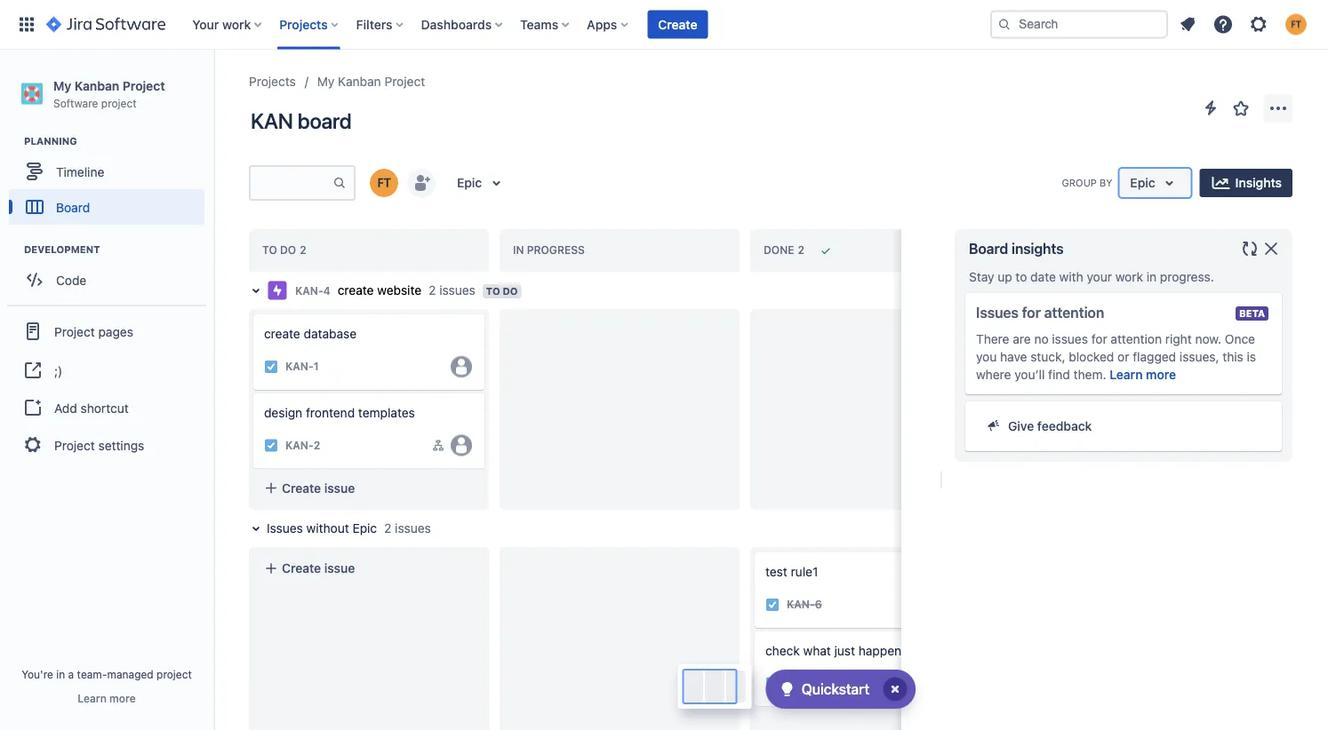 Task type: locate. For each thing, give the bounding box(es) containing it.
1 horizontal spatial issues
[[440, 283, 476, 298]]

create issue down without on the bottom left of page
[[282, 562, 355, 576]]

website
[[377, 283, 422, 298]]

test
[[766, 565, 788, 580]]

kan- for kan-6
[[787, 599, 815, 612]]

feedback icon image
[[987, 419, 1001, 433]]

learn down team-
[[78, 693, 107, 705]]

create button
[[648, 10, 708, 39]]

projects up projects link
[[279, 17, 328, 32]]

attention up the or
[[1111, 332, 1162, 347]]

refresh insights panel image
[[1240, 238, 1261, 260]]

appswitcher icon image
[[16, 14, 37, 35]]

epic button right add people icon at the left top of page
[[446, 169, 518, 197]]

0 vertical spatial for
[[1022, 305, 1041, 321]]

banner
[[0, 0, 1329, 50]]

7
[[815, 678, 821, 691]]

2 vertical spatial create issue
[[282, 562, 355, 576]]

1 horizontal spatial 2
[[384, 522, 392, 536]]

0 vertical spatial create issue button
[[504, 315, 735, 347]]

issues
[[976, 305, 1019, 321], [267, 522, 303, 536]]

issues for issues for attention
[[976, 305, 1019, 321]]

quickstart
[[802, 682, 870, 699]]

0 horizontal spatial work
[[222, 17, 251, 32]]

create issue up without on the bottom left of page
[[282, 481, 355, 496]]

1 horizontal spatial for
[[1092, 332, 1108, 347]]

sidebar navigation image
[[194, 71, 233, 107]]

learn for right the learn more button
[[1110, 368, 1143, 382]]

more image
[[1268, 98, 1289, 119]]

board
[[56, 200, 90, 215], [969, 241, 1009, 257]]

my up software
[[53, 78, 71, 93]]

filters
[[356, 17, 393, 32]]

project right software
[[101, 97, 137, 109]]

0 horizontal spatial epic button
[[446, 169, 518, 197]]

1 vertical spatial board
[[969, 241, 1009, 257]]

1 vertical spatial in
[[56, 669, 65, 681]]

project left sidebar navigation icon
[[122, 78, 165, 93]]

1 vertical spatial learn more button
[[78, 692, 136, 706]]

stuck,
[[1031, 350, 1066, 365]]

feedback
[[1038, 419, 1092, 434]]

kan-2 link
[[285, 438, 320, 454]]

1 horizontal spatial kanban
[[338, 74, 381, 89]]

board inside 'link'
[[56, 200, 90, 215]]

learn down the or
[[1110, 368, 1143, 382]]

0 vertical spatial project
[[101, 97, 137, 109]]

2 vertical spatial issue
[[324, 562, 355, 576]]

1 horizontal spatial work
[[1116, 270, 1144, 285]]

learn more button down the flagged
[[1110, 366, 1177, 384]]

2 horizontal spatial epic
[[1131, 176, 1156, 190]]

issues,
[[1180, 350, 1220, 365]]

projects up 'kan'
[[249, 74, 296, 89]]

1 horizontal spatial issues
[[976, 305, 1019, 321]]

code link
[[9, 263, 205, 298]]

my inside my kanban project software project
[[53, 78, 71, 93]]

to do
[[262, 244, 296, 257], [486, 286, 518, 297]]

kan- up create database
[[295, 284, 323, 297]]

your work
[[192, 17, 251, 32]]

for inside there are no issues for attention right now. once you have stuck, blocked or flagged issues, this is where you'll find them.
[[1092, 332, 1108, 347]]

1 vertical spatial more
[[109, 693, 136, 705]]

planning
[[24, 136, 77, 147]]

board down timeline
[[56, 200, 90, 215]]

now.
[[1196, 332, 1222, 347]]

0 vertical spatial task image
[[264, 360, 278, 374]]

projects inside popup button
[[279, 17, 328, 32]]

4
[[323, 284, 331, 297]]

0 vertical spatial learn more button
[[1110, 366, 1177, 384]]

create issue image
[[243, 302, 264, 324]]

0 horizontal spatial to do
[[262, 244, 296, 257]]

1 horizontal spatial more
[[1146, 368, 1177, 382]]

epic right by
[[1131, 176, 1156, 190]]

learn more for leftmost the learn more button
[[78, 693, 136, 705]]

banner containing your work
[[0, 0, 1329, 50]]

0 vertical spatial to
[[262, 244, 277, 257]]

more down managed
[[109, 693, 136, 705]]

up
[[998, 270, 1013, 285]]

group
[[7, 305, 206, 471]]

jira software image
[[46, 14, 166, 35], [46, 14, 166, 35]]

1 horizontal spatial my
[[317, 74, 335, 89]]

0 horizontal spatial create
[[264, 327, 300, 341]]

1 vertical spatial learn more
[[78, 693, 136, 705]]

0 vertical spatial board
[[56, 200, 90, 215]]

settings
[[98, 438, 144, 453]]

2 down frontend
[[314, 440, 320, 452]]

kanban inside the my kanban project "link"
[[338, 74, 381, 89]]

create database
[[264, 327, 357, 341]]

1 vertical spatial 2
[[314, 440, 320, 452]]

my inside "link"
[[317, 74, 335, 89]]

0 horizontal spatial learn
[[78, 693, 107, 705]]

1 horizontal spatial project
[[157, 669, 192, 681]]

or
[[1118, 350, 1130, 365]]

create issue for bottom create issue button
[[282, 562, 355, 576]]

my kanban project link
[[317, 71, 425, 92]]

1 vertical spatial for
[[1092, 332, 1108, 347]]

for up blocked
[[1092, 332, 1108, 347]]

board up stay
[[969, 241, 1009, 257]]

0 vertical spatial to do
[[262, 244, 296, 257]]

apps
[[587, 17, 617, 32]]

0 vertical spatial issues
[[440, 283, 476, 298]]

1 vertical spatial task image
[[264, 439, 278, 453]]

issues right website
[[440, 283, 476, 298]]

kan
[[251, 108, 293, 133]]

epic button right by
[[1120, 169, 1191, 197]]

do
[[280, 244, 296, 257], [503, 286, 518, 297]]

to do element
[[262, 244, 310, 257]]

1 horizontal spatial in
[[1147, 270, 1157, 285]]

project left pages
[[54, 324, 95, 339]]

stay
[[969, 270, 995, 285]]

0 horizontal spatial attention
[[1045, 305, 1105, 321]]

1 horizontal spatial learn more button
[[1110, 366, 1177, 384]]

projects for projects popup button
[[279, 17, 328, 32]]

my for my kanban project software project
[[53, 78, 71, 93]]

create issue down progress
[[533, 323, 606, 338]]

task image
[[264, 360, 278, 374], [264, 439, 278, 453], [766, 598, 780, 613]]

task image left "kan-6" link
[[766, 598, 780, 613]]

0 horizontal spatial issues
[[267, 522, 303, 536]]

1 vertical spatial projects
[[249, 74, 296, 89]]

1 vertical spatial attention
[[1111, 332, 1162, 347]]

issue for middle create issue button
[[324, 481, 355, 496]]

create down without on the bottom left of page
[[282, 562, 321, 576]]

insights
[[1236, 176, 1282, 190]]

board inside dialog
[[969, 241, 1009, 257]]

kan-7
[[787, 678, 821, 691]]

0 horizontal spatial issues
[[395, 522, 431, 536]]

filters button
[[351, 10, 410, 39]]

do down in
[[503, 286, 518, 297]]

templates
[[358, 406, 415, 420]]

with
[[1060, 270, 1084, 285]]

issue for bottom create issue button
[[324, 562, 355, 576]]

settings image
[[1248, 14, 1270, 35]]

kan- down the rule1
[[787, 599, 815, 612]]

0 vertical spatial work
[[222, 17, 251, 32]]

kanban inside my kanban project software project
[[74, 78, 119, 93]]

happened
[[859, 644, 916, 659]]

issue down progress
[[575, 323, 606, 338]]

to do down in
[[486, 286, 518, 297]]

issues inside board insights dialog
[[976, 305, 1019, 321]]

attention
[[1045, 305, 1105, 321], [1111, 332, 1162, 347]]

1 vertical spatial to
[[486, 286, 500, 297]]

progress.
[[1160, 270, 1215, 285]]

kanban
[[338, 74, 381, 89], [74, 78, 119, 93]]

create
[[338, 283, 374, 298], [264, 327, 300, 341]]

1 horizontal spatial learn
[[1110, 368, 1143, 382]]

0 vertical spatial issue
[[575, 323, 606, 338]]

1 horizontal spatial board
[[969, 241, 1009, 257]]

my kanban project software project
[[53, 78, 165, 109]]

1 horizontal spatial epic button
[[1120, 169, 1191, 197]]

more inside board insights dialog
[[1146, 368, 1177, 382]]

issue up issues without epic 2 issues
[[324, 481, 355, 496]]

2
[[429, 283, 436, 298], [314, 440, 320, 452], [384, 522, 392, 536]]

done
[[764, 244, 794, 257]]

projects
[[279, 17, 328, 32], [249, 74, 296, 89]]

kan- down create database
[[285, 361, 314, 373]]

1 vertical spatial create issue
[[282, 481, 355, 496]]

2 right without on the bottom left of page
[[384, 522, 392, 536]]

in
[[1147, 270, 1157, 285], [56, 669, 65, 681]]

create issue
[[533, 323, 606, 338], [282, 481, 355, 496], [282, 562, 355, 576]]

1 horizontal spatial create
[[338, 283, 374, 298]]

kan-4 link
[[295, 283, 331, 298]]

create right the apps dropdown button
[[658, 17, 698, 32]]

1 vertical spatial work
[[1116, 270, 1144, 285]]

learn more down you're in a team-managed project
[[78, 693, 136, 705]]

2 vertical spatial issues
[[395, 522, 431, 536]]

1 vertical spatial learn
[[78, 693, 107, 705]]

0 vertical spatial do
[[280, 244, 296, 257]]

create down create issue image
[[264, 327, 300, 341]]

epic button
[[446, 169, 518, 197], [1120, 169, 1191, 197]]

to do inside to do element
[[262, 244, 296, 257]]

1
[[314, 361, 319, 373]]

kan- down design
[[285, 440, 314, 452]]

learn
[[1110, 368, 1143, 382], [78, 693, 107, 705]]

project right managed
[[157, 669, 192, 681]]

2 right website
[[429, 283, 436, 298]]

do up kan-4 link
[[280, 244, 296, 257]]

issues for issues without epic 2 issues
[[267, 522, 303, 536]]

0 horizontal spatial project
[[101, 97, 137, 109]]

issues up blocked
[[1052, 332, 1088, 347]]

issue for create issue button to the top
[[575, 323, 606, 338]]

create down kan-2 link on the left
[[282, 481, 321, 496]]

1 vertical spatial issue
[[324, 481, 355, 496]]

1 horizontal spatial do
[[503, 286, 518, 297]]

learn more button
[[1110, 366, 1177, 384], [78, 692, 136, 706]]

kan- right task icon
[[787, 678, 815, 691]]

no
[[1035, 332, 1049, 347]]

epic right add people icon at the left top of page
[[457, 176, 482, 190]]

2 horizontal spatial 2
[[429, 283, 436, 298]]

task image left kan-2 link on the left
[[264, 439, 278, 453]]

to
[[262, 244, 277, 257], [486, 286, 500, 297]]

1 horizontal spatial learn more
[[1110, 368, 1177, 382]]

0 horizontal spatial more
[[109, 693, 136, 705]]

project inside my kanban project software project
[[101, 97, 137, 109]]

learn more
[[1110, 368, 1177, 382], [78, 693, 136, 705]]

issue down issues without epic 2 issues
[[324, 562, 355, 576]]

0 vertical spatial more
[[1146, 368, 1177, 382]]

0 vertical spatial projects
[[279, 17, 328, 32]]

kanban up software
[[74, 78, 119, 93]]

1 vertical spatial do
[[503, 286, 518, 297]]

in left 'a'
[[56, 669, 65, 681]]

0 horizontal spatial 2
[[314, 440, 320, 452]]

in
[[513, 244, 524, 257]]

attention down with
[[1045, 305, 1105, 321]]

0 vertical spatial create issue
[[533, 323, 606, 338]]

1 vertical spatial to do
[[486, 286, 518, 297]]

is
[[1247, 350, 1257, 365]]

create right 4
[[338, 283, 374, 298]]

issues for attention
[[976, 305, 1105, 321]]

0 vertical spatial in
[[1147, 270, 1157, 285]]

more down the flagged
[[1146, 368, 1177, 382]]

0 vertical spatial learn more
[[1110, 368, 1177, 382]]

0 horizontal spatial learn more
[[78, 693, 136, 705]]

0 horizontal spatial do
[[280, 244, 296, 257]]

are
[[1013, 332, 1031, 347]]

1 vertical spatial issues
[[1052, 332, 1088, 347]]

give
[[1008, 419, 1034, 434]]

1 vertical spatial issues
[[267, 522, 303, 536]]

issues left without on the bottom left of page
[[267, 522, 303, 536]]

issues right without on the bottom left of page
[[395, 522, 431, 536]]

1 horizontal spatial epic
[[457, 176, 482, 190]]

board insights dialog
[[955, 229, 1293, 462]]

your profile and settings image
[[1286, 14, 1307, 35]]

close insights panel image
[[1261, 238, 1282, 260]]

team-
[[77, 669, 107, 681]]

kan- inside kan-4 create website 2 issues
[[295, 284, 323, 297]]

for
[[1022, 305, 1041, 321], [1092, 332, 1108, 347]]

in inside board insights dialog
[[1147, 270, 1157, 285]]

create down in progress
[[533, 323, 572, 338]]

1 vertical spatial project
[[157, 669, 192, 681]]

learn more inside board insights dialog
[[1110, 368, 1177, 382]]

for up are
[[1022, 305, 1041, 321]]

my up board
[[317, 74, 335, 89]]

0 vertical spatial issues
[[976, 305, 1019, 321]]

0 of 1 child issues complete image
[[431, 439, 446, 453], [431, 439, 446, 453]]

attention inside there are no issues for attention right now. once you have stuck, blocked or flagged issues, this is where you'll find them.
[[1111, 332, 1162, 347]]

in left the progress.
[[1147, 270, 1157, 285]]

insights image
[[1211, 173, 1232, 194]]

create for middle create issue button
[[282, 481, 321, 496]]

1 horizontal spatial attention
[[1111, 332, 1162, 347]]

epic right without on the bottom left of page
[[353, 522, 377, 536]]

development image
[[3, 239, 24, 261]]

0 vertical spatial attention
[[1045, 305, 1105, 321]]

2 horizontal spatial issues
[[1052, 332, 1088, 347]]

1 vertical spatial create
[[264, 327, 300, 341]]

task image left kan-1 link on the left
[[264, 360, 278, 374]]

where
[[976, 368, 1011, 382]]

0 vertical spatial 2
[[429, 283, 436, 298]]

board insights
[[969, 241, 1064, 257]]

0 horizontal spatial in
[[56, 669, 65, 681]]

kan- for kan-1
[[285, 361, 314, 373]]

my
[[317, 74, 335, 89], [53, 78, 71, 93]]

0 horizontal spatial board
[[56, 200, 90, 215]]

issues up there
[[976, 305, 1019, 321]]

projects for projects link
[[249, 74, 296, 89]]

0 vertical spatial create
[[338, 283, 374, 298]]

kanban up board
[[338, 74, 381, 89]]

to do up kan-4 link
[[262, 244, 296, 257]]

0 horizontal spatial kanban
[[74, 78, 119, 93]]

create for create issue button to the top
[[533, 323, 572, 338]]

6
[[815, 599, 822, 612]]

learn more button down you're in a team-managed project
[[78, 692, 136, 706]]

task image
[[766, 677, 780, 691]]

learn inside board insights dialog
[[1110, 368, 1143, 382]]

kan- for kan-4 create website 2 issues
[[295, 284, 323, 297]]

projects button
[[274, 10, 346, 39]]

0 vertical spatial learn
[[1110, 368, 1143, 382]]

learn more down the flagged
[[1110, 368, 1177, 382]]

0 horizontal spatial my
[[53, 78, 71, 93]]

a
[[68, 669, 74, 681]]

project down filters dropdown button
[[385, 74, 425, 89]]

projects link
[[249, 71, 296, 92]]



Task type: vqa. For each thing, say whether or not it's contained in the screenshot.
the middle create issue
yes



Task type: describe. For each thing, give the bounding box(es) containing it.
progress
[[527, 244, 585, 257]]

you'll
[[1015, 368, 1045, 382]]

there are no issues for attention right now. once you have stuck, blocked or flagged issues, this is where you'll find them.
[[976, 332, 1257, 382]]

automations menu button icon image
[[1200, 97, 1222, 119]]

managed
[[107, 669, 154, 681]]

code
[[56, 273, 87, 287]]

kan-2
[[285, 440, 320, 452]]

in progress
[[513, 244, 585, 257]]

unassigned image
[[451, 356, 472, 378]]

timeline
[[56, 164, 104, 179]]

kan-4 create website 2 issues
[[295, 283, 476, 298]]

2 vertical spatial create issue button
[[253, 553, 485, 585]]

0 horizontal spatial for
[[1022, 305, 1041, 321]]

2 vertical spatial 2
[[384, 522, 392, 536]]

development group
[[9, 243, 213, 303]]

add people image
[[411, 173, 432, 194]]

add shortcut button
[[7, 391, 206, 426]]

epic for first epic popup button from right
[[1131, 176, 1156, 190]]

2 inside kan-2 link
[[314, 440, 320, 452]]

beta
[[1240, 308, 1266, 320]]

add shortcut
[[54, 401, 129, 416]]

star kan board image
[[1231, 98, 1252, 119]]

done element
[[764, 244, 808, 257]]

task image for design frontend templates
[[264, 439, 278, 453]]

shortcut
[[81, 401, 129, 416]]

database
[[304, 327, 357, 341]]

kan- for kan-2
[[285, 440, 314, 452]]

you
[[976, 350, 997, 365]]

test rule1
[[766, 565, 818, 580]]

insights button
[[1200, 169, 1293, 197]]

issues without epic 2 issues
[[267, 522, 431, 536]]

teams
[[520, 17, 559, 32]]

board for board insights
[[969, 241, 1009, 257]]

issues inside there are no issues for attention right now. once you have stuck, blocked or flagged issues, this is where you'll find them.
[[1052, 332, 1088, 347]]

project inside my kanban project software project
[[122, 78, 165, 93]]

Search this board text field
[[251, 167, 333, 199]]

1 epic button from the left
[[446, 169, 518, 197]]

rule1
[[791, 565, 818, 580]]

Search field
[[991, 10, 1168, 39]]

date
[[1031, 270, 1056, 285]]

planning image
[[3, 131, 24, 152]]

this
[[1223, 350, 1244, 365]]

project down add
[[54, 438, 95, 453]]

your
[[192, 17, 219, 32]]

funky town image
[[370, 169, 398, 197]]

help image
[[1213, 14, 1234, 35]]

project pages link
[[7, 312, 206, 351]]

what
[[803, 644, 831, 659]]

2 vertical spatial task image
[[766, 598, 780, 613]]

right
[[1166, 332, 1192, 347]]

design
[[264, 406, 303, 420]]

learn for leftmost the learn more button
[[78, 693, 107, 705]]

stay up to date with your work in progress.
[[969, 270, 1215, 285]]

group
[[1062, 177, 1097, 189]]

0 horizontal spatial learn more button
[[78, 692, 136, 706]]

kan board
[[251, 108, 352, 133]]

add
[[54, 401, 77, 416]]

epic for second epic popup button from the right
[[457, 176, 482, 190]]

kanban for my kanban project
[[338, 74, 381, 89]]

just
[[835, 644, 855, 659]]

2 epic button from the left
[[1120, 169, 1191, 197]]

there
[[976, 332, 1010, 347]]

your work button
[[187, 10, 269, 39]]

you're in a team-managed project
[[21, 669, 192, 681]]

search image
[[998, 17, 1012, 32]]

software
[[53, 97, 98, 109]]

check
[[766, 644, 800, 659]]

kan-6 link
[[787, 598, 822, 613]]

1 vertical spatial create issue button
[[253, 473, 485, 505]]

pages
[[98, 324, 133, 339]]

kanban for my kanban project software project
[[74, 78, 119, 93]]

1 horizontal spatial to
[[486, 286, 500, 297]]

board link
[[9, 190, 205, 225]]

your
[[1087, 270, 1112, 285]]

group containing project pages
[[7, 305, 206, 471]]

blocked
[[1069, 350, 1115, 365]]

my kanban project
[[317, 74, 425, 89]]

frontend
[[306, 406, 355, 420]]

project inside "link"
[[385, 74, 425, 89]]

timeline link
[[9, 154, 205, 190]]

without
[[306, 522, 349, 536]]

give feedback button
[[976, 413, 1272, 441]]

find
[[1049, 368, 1070, 382]]

planning group
[[9, 134, 213, 230]]

insights
[[1012, 241, 1064, 257]]

them.
[[1074, 368, 1107, 382]]

work inside board insights dialog
[[1116, 270, 1144, 285]]

development
[[24, 244, 100, 256]]

my for my kanban project
[[317, 74, 335, 89]]

learn more for right the learn more button
[[1110, 368, 1177, 382]]

create inside 'primary' element
[[658, 17, 698, 32]]

dashboards button
[[416, 10, 510, 39]]

check what just happened
[[766, 644, 916, 659]]

create issue for create issue button to the top
[[533, 323, 606, 338]]

quickstart button
[[766, 670, 916, 710]]

design frontend templates
[[264, 406, 415, 420]]

task image for create database
[[264, 360, 278, 374]]

board for board
[[56, 200, 90, 215]]

unassigned image
[[451, 435, 472, 457]]

kan-7 link
[[787, 677, 821, 692]]

kan-1
[[285, 361, 319, 373]]

by
[[1100, 177, 1113, 189]]

project settings link
[[7, 426, 206, 465]]

to
[[1016, 270, 1027, 285]]

flagged
[[1133, 350, 1177, 365]]

create for bottom create issue button
[[282, 562, 321, 576]]

kan-1 link
[[285, 359, 319, 375]]

apps button
[[582, 10, 635, 39]]

once
[[1225, 332, 1256, 347]]

do inside to do element
[[280, 244, 296, 257]]

work inside popup button
[[222, 17, 251, 32]]

primary element
[[11, 0, 991, 49]]

dismiss quickstart image
[[881, 676, 910, 704]]

0 horizontal spatial to
[[262, 244, 277, 257]]

check image
[[777, 679, 798, 701]]

notifications image
[[1177, 14, 1199, 35]]

create issue for middle create issue button
[[282, 481, 355, 496]]

project pages
[[54, 324, 133, 339]]

project settings
[[54, 438, 144, 453]]

have
[[1000, 350, 1028, 365]]

create issue image
[[744, 541, 766, 562]]

kan- for kan-7
[[787, 678, 815, 691]]

dashboards
[[421, 17, 492, 32]]

0 horizontal spatial epic
[[353, 522, 377, 536]]

1 horizontal spatial to do
[[486, 286, 518, 297]]

group by
[[1062, 177, 1113, 189]]



